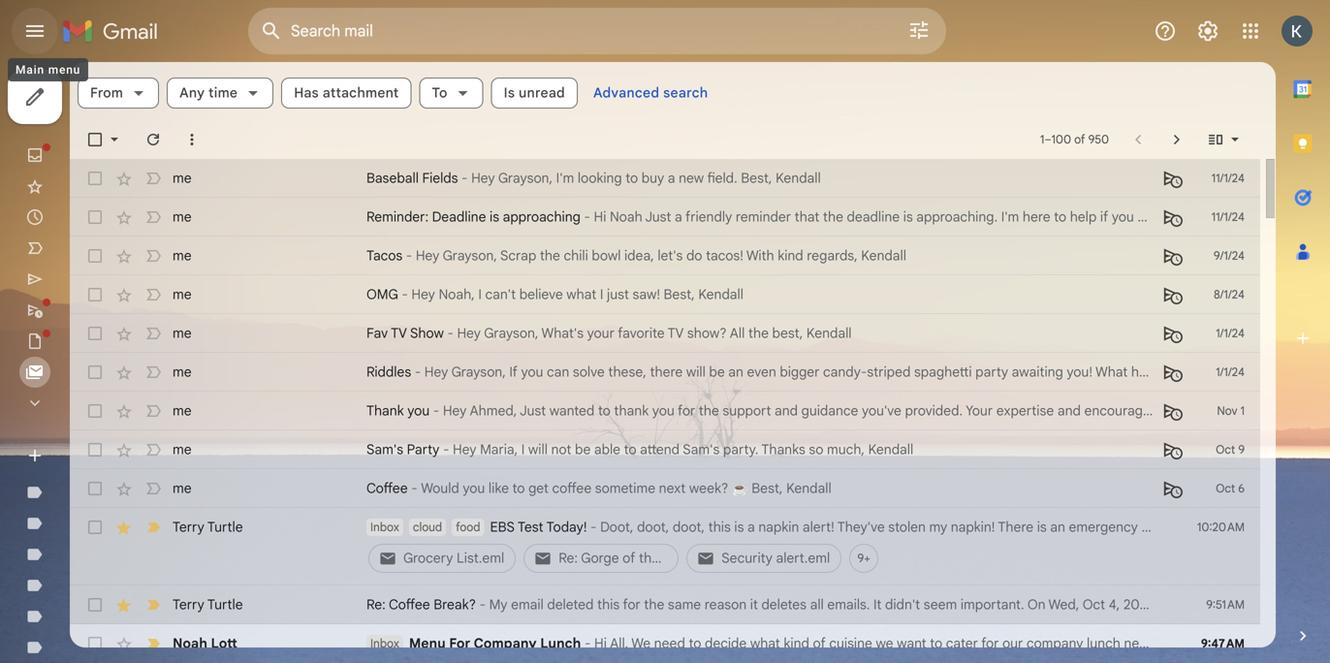 Task type: locate. For each thing, give the bounding box(es) containing it.
cannot
[[1222, 364, 1265, 381]]

turtle for 9:51 am
[[207, 596, 243, 613]]

bigger
[[780, 364, 820, 381]]

tv left show?
[[668, 325, 684, 342]]

- right today!
[[591, 519, 597, 536]]

for right this
[[623, 596, 641, 613]]

it
[[874, 596, 882, 613]]

search
[[663, 84, 708, 101]]

to right able
[[624, 441, 637, 458]]

you've
[[862, 403, 902, 419]]

cell containing ebs test today!
[[367, 518, 1164, 576]]

2 terry turtle from the top
[[173, 596, 243, 613]]

1 vertical spatial support
[[723, 403, 771, 419]]

inbox left cloud
[[371, 520, 400, 535]]

9+
[[858, 551, 871, 566]]

bowl
[[592, 247, 621, 264]]

support left or at the top right of page
[[1198, 209, 1247, 226]]

sam's up the week?
[[683, 441, 720, 458]]

nov
[[1218, 404, 1238, 419]]

time
[[209, 84, 238, 101]]

1 horizontal spatial be
[[709, 364, 725, 381]]

support image
[[1154, 19, 1177, 43]]

favorite
[[618, 325, 665, 342]]

even
[[747, 364, 777, 381]]

grocery
[[403, 550, 453, 567]]

advanced search button
[[586, 76, 716, 111]]

re: for re: coffee break? - my email deleted this for the same reason it deletes all emails. it didn't seem important. on wed, oct 4, 2023 at 8:26 am bjord umlaut <sic
[[367, 596, 386, 613]]

oct left 6
[[1216, 482, 1236, 496]]

1 vertical spatial terry turtle
[[173, 596, 243, 613]]

1 row from the top
[[70, 159, 1261, 198]]

tv right fav
[[391, 325, 407, 342]]

is right deadline
[[904, 209, 913, 226]]

2 terry from the top
[[173, 596, 205, 613]]

1 tv from the left
[[391, 325, 407, 342]]

just down buy
[[645, 209, 672, 226]]

re: gorge of the jungle.eml
[[559, 550, 729, 567]]

1/1/24 down 8/1/24
[[1216, 326, 1245, 341]]

8 row from the top
[[70, 431, 1261, 469]]

4 me from the top
[[173, 286, 192, 303]]

None checkbox
[[85, 169, 105, 188], [85, 246, 105, 266], [85, 285, 105, 305], [85, 479, 105, 499], [85, 518, 105, 537], [85, 169, 105, 188], [85, 246, 105, 266], [85, 285, 105, 305], [85, 479, 105, 499], [85, 518, 105, 537]]

striped
[[867, 364, 911, 381]]

hi
[[594, 209, 607, 226]]

for down there
[[678, 403, 696, 419]]

1 horizontal spatial and
[[1058, 403, 1081, 419]]

0 horizontal spatial support
[[723, 403, 771, 419]]

6 row from the top
[[70, 353, 1331, 392]]

wanted
[[550, 403, 595, 419]]

believe
[[520, 286, 563, 303]]

tab list
[[1276, 62, 1331, 594]]

1 vertical spatial inbox
[[371, 637, 400, 651]]

is unread button
[[491, 78, 578, 109]]

search mail image
[[254, 14, 289, 48]]

re: down today!
[[559, 550, 578, 567]]

row down let's
[[70, 275, 1261, 314]]

2 turtle from the top
[[207, 596, 243, 613]]

1 11/1/24 from the top
[[1212, 171, 1245, 186]]

6 me from the top
[[173, 364, 192, 381]]

1 me from the top
[[173, 170, 192, 187]]

i right maria,
[[522, 441, 525, 458]]

0 vertical spatial be
[[709, 364, 725, 381]]

0 vertical spatial noah
[[610, 209, 643, 226]]

gmail image
[[62, 12, 168, 50]]

1 vertical spatial i'm
[[1002, 209, 1020, 226]]

- right omg
[[402, 286, 408, 303]]

turtle for 10:20 am
[[207, 519, 243, 536]]

6
[[1239, 482, 1245, 496]]

get
[[529, 480, 549, 497]]

be left an
[[709, 364, 725, 381]]

Search mail text field
[[291, 21, 854, 41]]

1/1/24
[[1216, 326, 1245, 341], [1216, 365, 1245, 380]]

today!
[[547, 519, 587, 536]]

best, right ☕ image
[[752, 480, 783, 497]]

0 horizontal spatial is
[[490, 209, 500, 226]]

<sic
[[1309, 596, 1331, 613]]

best, kendall
[[748, 480, 832, 497]]

row down show?
[[70, 353, 1331, 392]]

me for thank you - hey ahmed, just wanted to thank you for the support and guidance you've provided. your expertise and encouragement have been invaluable in 
[[173, 403, 192, 419]]

re: left "break?"
[[367, 596, 386, 613]]

sam's party - hey maria, i will not be able to attend sam's party. thanks so much, kendall
[[367, 441, 914, 458]]

i left just
[[600, 286, 604, 303]]

row up there
[[70, 314, 1261, 353]]

1/1/24 for fav tv show - hey grayson, what's your favorite tv show? all the best, kendall
[[1216, 326, 1245, 341]]

0 horizontal spatial noah
[[173, 635, 208, 652]]

noah
[[610, 209, 643, 226], [173, 635, 208, 652]]

nov 1
[[1218, 404, 1245, 419]]

0 vertical spatial i'm
[[556, 170, 574, 187]]

- right lunch
[[585, 635, 591, 652]]

0 vertical spatial terry turtle
[[173, 519, 243, 536]]

kendall down deadline
[[862, 247, 907, 264]]

be right not
[[575, 441, 591, 458]]

test
[[518, 519, 544, 536]]

0 horizontal spatial and
[[775, 403, 798, 419]]

terry for 10:20 am
[[173, 519, 205, 536]]

a
[[668, 170, 676, 187], [675, 209, 683, 226]]

deadline
[[847, 209, 900, 226]]

row up saw! on the top of the page
[[70, 237, 1261, 275]]

9 row from the top
[[70, 469, 1261, 508]]

coffee up menu
[[389, 596, 430, 613]]

i'm
[[556, 170, 574, 187], [1002, 209, 1020, 226]]

hey left ahmed,
[[443, 403, 467, 419]]

0 vertical spatial re:
[[559, 550, 578, 567]]

1 horizontal spatial sam's
[[683, 441, 720, 458]]

1 vertical spatial 11/1/24
[[1212, 210, 1245, 225]]

terry
[[173, 519, 205, 536], [173, 596, 205, 613]]

noah right hi
[[610, 209, 643, 226]]

11/1/24 left or at the top right of page
[[1212, 210, 1245, 225]]

None checkbox
[[85, 130, 105, 149], [85, 208, 105, 227], [85, 324, 105, 343], [85, 363, 105, 382], [85, 402, 105, 421], [85, 440, 105, 460], [85, 596, 105, 615], [85, 634, 105, 654], [85, 130, 105, 149], [85, 208, 105, 227], [85, 324, 105, 343], [85, 363, 105, 382], [85, 402, 105, 421], [85, 440, 105, 460], [85, 596, 105, 615], [85, 634, 105, 654]]

oct for hey maria, i will not be able to attend sam's party. thanks so much, kendall
[[1216, 443, 1236, 457]]

1 vertical spatial turtle
[[207, 596, 243, 613]]

oct
[[1216, 443, 1236, 457], [1216, 482, 1236, 496], [1083, 596, 1106, 613]]

- inside cell
[[591, 519, 597, 536]]

hey
[[471, 170, 495, 187], [416, 247, 440, 264], [412, 286, 435, 303], [457, 325, 481, 342], [425, 364, 448, 381], [443, 403, 467, 419], [453, 441, 477, 458]]

0 vertical spatial 1/1/24
[[1216, 326, 1245, 341]]

is right "deadline"
[[490, 209, 500, 226]]

riddles
[[367, 364, 411, 381]]

navigation
[[0, 62, 233, 663]]

1 turtle from the top
[[207, 519, 243, 536]]

reminder: deadline is approaching - hi noah just a friendly reminder that the deadline is approaching. i'm here to help if you need any support or collaborati
[[367, 209, 1331, 226]]

spe
[[1312, 364, 1331, 381]]

be
[[709, 364, 725, 381], [575, 441, 591, 458]]

1 horizontal spatial support
[[1198, 209, 1247, 226]]

hands
[[1157, 364, 1195, 381]]

11/1/24
[[1212, 171, 1245, 186], [1212, 210, 1245, 225]]

noah left lott at the left bottom
[[173, 635, 208, 652]]

idea,
[[625, 247, 654, 264]]

inbox left menu
[[371, 637, 400, 651]]

i'm left here
[[1002, 209, 1020, 226]]

grayson, up approaching on the top of page
[[498, 170, 553, 187]]

and up thanks at bottom
[[775, 403, 798, 419]]

- right tacos
[[406, 247, 412, 264]]

row down same
[[70, 625, 1261, 663]]

0 vertical spatial best,
[[741, 170, 773, 187]]

provided.
[[905, 403, 963, 419]]

grayson, left if
[[452, 364, 506, 381]]

1 horizontal spatial noah
[[610, 209, 643, 226]]

1 vertical spatial noah
[[173, 635, 208, 652]]

11/1/24 down toggle split pane mode image on the right
[[1212, 171, 1245, 186]]

- right party
[[443, 441, 449, 458]]

1 vertical spatial 1/1/24
[[1216, 365, 1245, 380]]

row down attend
[[70, 469, 1261, 508]]

a right buy
[[668, 170, 676, 187]]

0 vertical spatial oct
[[1216, 443, 1236, 457]]

so
[[809, 441, 824, 458]]

scrap
[[500, 247, 537, 264]]

row up next at bottom
[[70, 431, 1261, 469]]

kendall down 'so'
[[787, 480, 832, 497]]

oct for would you like to get coffee sometime next week?
[[1216, 482, 1236, 496]]

8 me from the top
[[173, 441, 192, 458]]

0 horizontal spatial tv
[[391, 325, 407, 342]]

row
[[70, 159, 1261, 198], [70, 198, 1331, 237], [70, 237, 1261, 275], [70, 275, 1261, 314], [70, 314, 1261, 353], [70, 353, 1331, 392], [70, 392, 1331, 431], [70, 431, 1261, 469], [70, 469, 1261, 508], [70, 508, 1261, 586], [70, 586, 1331, 625], [70, 625, 1261, 663]]

this
[[597, 596, 620, 613]]

2 and from the left
[[1058, 403, 1081, 419]]

0 horizontal spatial just
[[520, 403, 546, 419]]

0 vertical spatial terry
[[173, 519, 205, 536]]

inbox inside inbox menu for company lunch -
[[371, 637, 400, 651]]

grocery list.eml
[[403, 550, 505, 567]]

me
[[173, 170, 192, 187], [173, 209, 192, 226], [173, 247, 192, 264], [173, 286, 192, 303], [173, 325, 192, 342], [173, 364, 192, 381], [173, 403, 192, 419], [173, 441, 192, 458], [173, 480, 192, 497]]

fav
[[367, 325, 388, 342]]

oct left 4,
[[1083, 596, 1106, 613]]

0 horizontal spatial for
[[623, 596, 641, 613]]

row down next at bottom
[[70, 508, 1261, 586]]

sam's
[[367, 441, 404, 458], [683, 441, 720, 458]]

my
[[489, 596, 508, 613]]

1 horizontal spatial will
[[687, 364, 706, 381]]

- right riddles
[[415, 364, 421, 381]]

2 sam's from the left
[[683, 441, 720, 458]]

1 horizontal spatial is
[[904, 209, 913, 226]]

1 1/1/24 from the top
[[1216, 326, 1245, 341]]

1 vertical spatial will
[[529, 441, 548, 458]]

friendly
[[686, 209, 733, 226]]

- left would
[[411, 480, 418, 497]]

- up party
[[433, 403, 440, 419]]

alert.eml
[[776, 550, 830, 567]]

will left not
[[529, 441, 548, 458]]

just left wanted
[[520, 403, 546, 419]]

to left buy
[[626, 170, 638, 187]]

0 vertical spatial turtle
[[207, 519, 243, 536]]

support up party.
[[723, 403, 771, 419]]

best, right saw! on the top of the page
[[664, 286, 695, 303]]

will right there
[[687, 364, 706, 381]]

2 is from the left
[[904, 209, 913, 226]]

9/1/24
[[1214, 249, 1245, 263]]

to left thank
[[598, 403, 611, 419]]

show
[[410, 325, 444, 342]]

11/1/24 for baseball fields - hey grayson, i'm looking to buy a new field. best, kendall
[[1212, 171, 1245, 186]]

best, right field.
[[741, 170, 773, 187]]

1 horizontal spatial for
[[678, 403, 696, 419]]

hey left maria,
[[453, 441, 477, 458]]

2 1/1/24 from the top
[[1216, 365, 1245, 380]]

1 horizontal spatial re:
[[559, 550, 578, 567]]

7 me from the top
[[173, 403, 192, 419]]

2 tv from the left
[[668, 325, 684, 342]]

0 horizontal spatial will
[[529, 441, 548, 458]]

5 me from the top
[[173, 325, 192, 342]]

your
[[966, 403, 993, 419]]

just
[[607, 286, 629, 303]]

0 vertical spatial just
[[645, 209, 672, 226]]

main content containing from
[[70, 62, 1331, 663]]

3 me from the top
[[173, 247, 192, 264]]

0 horizontal spatial be
[[575, 441, 591, 458]]

these,
[[608, 364, 647, 381]]

cell
[[367, 518, 1164, 576]]

1 inbox from the top
[[371, 520, 400, 535]]

2 me from the top
[[173, 209, 192, 226]]

1 vertical spatial oct
[[1216, 482, 1236, 496]]

row up friendly
[[70, 159, 1261, 198]]

row down 'jungle.eml'
[[70, 586, 1331, 625]]

hey right tacos
[[416, 247, 440, 264]]

me for baseball fields - hey grayson, i'm looking to buy a new field. best, kendall
[[173, 170, 192, 187]]

1 horizontal spatial tv
[[668, 325, 684, 342]]

support
[[1198, 209, 1247, 226], [723, 403, 771, 419]]

not
[[551, 441, 572, 458]]

oct left 9
[[1216, 443, 1236, 457]]

0 vertical spatial inbox
[[371, 520, 400, 535]]

thank
[[614, 403, 649, 419]]

1 vertical spatial for
[[623, 596, 641, 613]]

1 vertical spatial best,
[[664, 286, 695, 303]]

1 and from the left
[[775, 403, 798, 419]]

same
[[668, 596, 701, 613]]

1/1/24 up been
[[1216, 365, 1245, 380]]

2 11/1/24 from the top
[[1212, 210, 1245, 225]]

None search field
[[248, 8, 947, 54]]

1 terry turtle from the top
[[173, 519, 243, 536]]

2 inbox from the top
[[371, 637, 400, 651]]

12 row from the top
[[70, 625, 1261, 663]]

1 terry from the top
[[173, 519, 205, 536]]

deleted
[[547, 596, 594, 613]]

party
[[407, 441, 440, 458]]

thank
[[367, 403, 404, 419]]

1 vertical spatial re:
[[367, 596, 386, 613]]

main content
[[70, 62, 1331, 663]]

0 horizontal spatial sam's
[[367, 441, 404, 458]]

the inside cell
[[639, 550, 660, 567]]

all
[[730, 325, 745, 342]]

food
[[456, 520, 481, 535]]

0 vertical spatial 11/1/24
[[1212, 171, 1245, 186]]

menu
[[48, 63, 81, 77]]

seem
[[924, 596, 958, 613]]

a left friendly
[[675, 209, 683, 226]]

coffee down party
[[367, 480, 408, 497]]

kendall
[[776, 170, 821, 187], [862, 247, 907, 264], [699, 286, 744, 303], [807, 325, 852, 342], [869, 441, 914, 458], [787, 480, 832, 497]]

0 horizontal spatial re:
[[367, 596, 386, 613]]

1/1/24 for riddles - hey grayson, if you can solve these, there will be an even bigger candy-striped spaghetti party awaiting you! what has hands but cannot clap? i spe
[[1216, 365, 1245, 380]]

sam's left party
[[367, 441, 404, 458]]

will
[[687, 364, 706, 381], [529, 441, 548, 458]]

i left can't
[[479, 286, 482, 303]]

1 vertical spatial terry
[[173, 596, 205, 613]]

on
[[1028, 596, 1046, 613]]

attachment
[[323, 84, 399, 101]]

row up do
[[70, 198, 1331, 237]]

hey down the show
[[425, 364, 448, 381]]

jungle.eml
[[662, 550, 729, 567]]

row down there
[[70, 392, 1331, 431]]

to
[[626, 170, 638, 187], [1054, 209, 1067, 226], [598, 403, 611, 419], [624, 441, 637, 458], [513, 480, 525, 497]]

inbox inside cell
[[371, 520, 400, 535]]

i'm left looking
[[556, 170, 574, 187]]

new
[[679, 170, 704, 187]]

10 row from the top
[[70, 508, 1261, 586]]

but
[[1198, 364, 1219, 381]]

is
[[490, 209, 500, 226], [904, 209, 913, 226]]

and down you!
[[1058, 403, 1081, 419]]

bjord
[[1227, 596, 1259, 613]]



Task type: describe. For each thing, give the bounding box(es) containing it.
7 row from the top
[[70, 392, 1331, 431]]

terry for 9:51 am
[[173, 596, 205, 613]]

has
[[1132, 364, 1154, 381]]

any
[[1173, 209, 1195, 226]]

expertise
[[997, 403, 1055, 419]]

best,
[[773, 325, 803, 342]]

am
[[1203, 596, 1223, 613]]

me for tacos - hey grayson, scrap the chili bowl idea, let's do tacos! with kind regards, kendall
[[173, 247, 192, 264]]

sometime
[[595, 480, 656, 497]]

- right fields
[[462, 170, 468, 187]]

tacos!
[[706, 247, 744, 264]]

advanced
[[594, 84, 660, 101]]

older image
[[1168, 130, 1187, 149]]

list.eml
[[457, 550, 505, 567]]

- left the my on the left bottom
[[480, 596, 486, 613]]

need
[[1138, 209, 1169, 226]]

week?
[[690, 480, 729, 497]]

to left the help
[[1054, 209, 1067, 226]]

terry turtle for 9:51 am
[[173, 596, 243, 613]]

i left spe
[[1305, 364, 1309, 381]]

1
[[1241, 404, 1245, 419]]

0 horizontal spatial i'm
[[556, 170, 574, 187]]

email
[[511, 596, 544, 613]]

party.
[[723, 441, 759, 458]]

0 vertical spatial a
[[668, 170, 676, 187]]

1 sam's from the left
[[367, 441, 404, 458]]

or
[[1250, 209, 1263, 226]]

with
[[747, 247, 775, 264]]

emails.
[[828, 596, 870, 613]]

encouragement
[[1085, 403, 1182, 419]]

main
[[16, 63, 45, 77]]

2 vertical spatial oct
[[1083, 596, 1106, 613]]

in
[[1318, 403, 1329, 419]]

5 row from the top
[[70, 314, 1261, 353]]

oct 6
[[1216, 482, 1245, 496]]

invaluable
[[1253, 403, 1315, 419]]

☕ image
[[732, 481, 748, 498]]

has attachment
[[294, 84, 399, 101]]

clap?
[[1269, 364, 1302, 381]]

me for omg - hey noah, i can't believe what i just saw! best, kendall
[[173, 286, 192, 303]]

main menu
[[16, 63, 81, 77]]

inbox for inbox menu for company lunch -
[[371, 637, 400, 651]]

1 vertical spatial coffee
[[389, 596, 430, 613]]

0 vertical spatial support
[[1198, 209, 1247, 226]]

toggle split pane mode image
[[1207, 130, 1226, 149]]

security alert.eml
[[722, 550, 830, 567]]

0 vertical spatial for
[[678, 403, 696, 419]]

kendall down tacos!
[[699, 286, 744, 303]]

kendall up that
[[776, 170, 821, 187]]

2 vertical spatial best,
[[752, 480, 783, 497]]

omg - hey noah, i can't believe what i just saw! best, kendall
[[367, 286, 744, 303]]

hey down noah,
[[457, 325, 481, 342]]

that
[[795, 209, 820, 226]]

1 vertical spatial be
[[575, 441, 591, 458]]

didn't
[[886, 596, 921, 613]]

tacos
[[367, 247, 403, 264]]

cloud
[[413, 520, 442, 535]]

1 vertical spatial just
[[520, 403, 546, 419]]

party
[[976, 364, 1009, 381]]

1 horizontal spatial just
[[645, 209, 672, 226]]

deletes
[[762, 596, 807, 613]]

reason
[[705, 596, 747, 613]]

main menu image
[[23, 19, 47, 43]]

is
[[504, 84, 515, 101]]

it
[[750, 596, 758, 613]]

advanced search options image
[[900, 11, 939, 49]]

kind
[[778, 247, 804, 264]]

is unread
[[504, 84, 565, 101]]

8/1/24
[[1214, 288, 1245, 302]]

any
[[180, 84, 205, 101]]

2023
[[1124, 596, 1155, 613]]

9 me from the top
[[173, 480, 192, 497]]

9
[[1239, 443, 1245, 457]]

solve
[[573, 364, 605, 381]]

thanks
[[762, 441, 806, 458]]

1 is from the left
[[490, 209, 500, 226]]

0 vertical spatial will
[[687, 364, 706, 381]]

terry turtle for 10:20 am
[[173, 519, 243, 536]]

approaching.
[[917, 209, 998, 226]]

chili
[[564, 247, 589, 264]]

next
[[659, 480, 686, 497]]

break?
[[434, 596, 476, 613]]

lott
[[211, 635, 237, 652]]

hey right fields
[[471, 170, 495, 187]]

from button
[[78, 78, 159, 109]]

more image
[[182, 130, 202, 149]]

settings image
[[1197, 19, 1220, 43]]

9+ button
[[858, 549, 871, 568]]

me for riddles - hey grayson, if you can solve these, there will be an even bigger candy-striped spaghetti party awaiting you! what has hands but cannot clap? i spe
[[173, 364, 192, 381]]

me for fav tv show - hey grayson, what's your favorite tv show? all the best, kendall
[[173, 325, 192, 342]]

kendall down you've at bottom right
[[869, 441, 914, 458]]

9:51 am
[[1207, 598, 1245, 612]]

hey left noah,
[[412, 286, 435, 303]]

much,
[[827, 441, 865, 458]]

at
[[1158, 596, 1170, 613]]

buy
[[642, 170, 665, 187]]

let's
[[658, 247, 683, 264]]

me for sam's party - hey maria, i will not be able to attend sam's party. thanks so much, kendall
[[173, 441, 192, 458]]

collaborati
[[1267, 209, 1331, 226]]

row containing noah lott
[[70, 625, 1261, 663]]

2 row from the top
[[70, 198, 1331, 237]]

0 vertical spatial coffee
[[367, 480, 408, 497]]

inbox for inbox
[[371, 520, 400, 535]]

4,
[[1109, 596, 1121, 613]]

for
[[449, 635, 471, 652]]

of
[[623, 550, 636, 567]]

what's
[[542, 325, 584, 342]]

regards,
[[807, 247, 858, 264]]

candy-
[[823, 364, 867, 381]]

1 horizontal spatial i'm
[[1002, 209, 1020, 226]]

refresh image
[[144, 130, 163, 149]]

there
[[650, 364, 683, 381]]

3 row from the top
[[70, 237, 1261, 275]]

4 row from the top
[[70, 275, 1261, 314]]

1 vertical spatial a
[[675, 209, 683, 226]]

if
[[510, 364, 518, 381]]

me for reminder: deadline is approaching - hi noah just a friendly reminder that the deadline is approaching. i'm here to help if you need any support or collaborati
[[173, 209, 192, 226]]

can't
[[485, 286, 516, 303]]

- right the show
[[448, 325, 454, 342]]

to
[[432, 84, 448, 101]]

11/1/24 for reminder: deadline is approaching - hi noah just a friendly reminder that the deadline is approaching. i'm here to help if you need any support or collaborati
[[1212, 210, 1245, 225]]

ebs
[[490, 519, 515, 536]]

grayson, down "deadline"
[[443, 247, 497, 264]]

kendall right the best,
[[807, 325, 852, 342]]

- left hi
[[584, 209, 591, 226]]

tacos - hey grayson, scrap the chili bowl idea, let's do tacos! with kind regards, kendall
[[367, 247, 907, 264]]

able
[[594, 441, 621, 458]]

show?
[[688, 325, 727, 342]]

oct 9
[[1216, 443, 1245, 457]]

help
[[1070, 209, 1097, 226]]

grayson, up if
[[484, 325, 539, 342]]

important.
[[961, 596, 1025, 613]]

to left the get
[[513, 480, 525, 497]]

can
[[547, 364, 570, 381]]

11 row from the top
[[70, 586, 1331, 625]]

re: for re: gorge of the jungle.eml
[[559, 550, 578, 567]]

any time
[[180, 84, 238, 101]]

been
[[1219, 403, 1250, 419]]



Task type: vqa. For each thing, say whether or not it's contained in the screenshot.
te Invite accepted! Now set up a 1:1 project with terryturtle85 Run effective 1:1s in Asana. Keep track of discussion topics, meeting notes, and action's notes,
no



